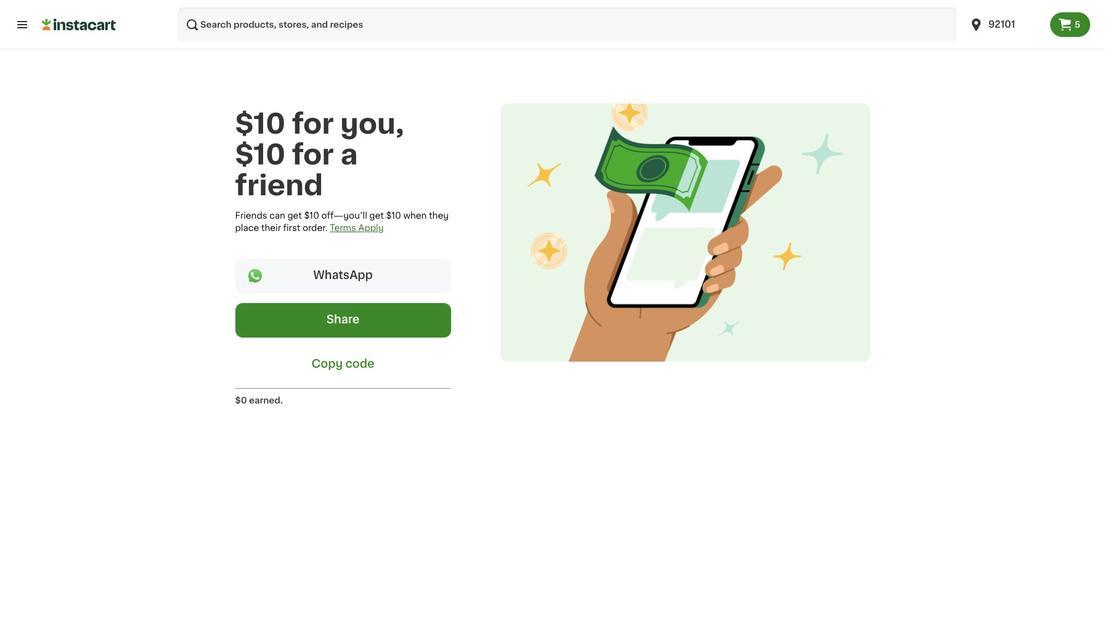 Task type: locate. For each thing, give the bounding box(es) containing it.
apply
[[359, 224, 384, 233]]

get up first
[[288, 212, 302, 220]]

terms apply
[[330, 224, 384, 233]]

1 horizontal spatial get
[[370, 212, 384, 220]]

friends can get $10 off—you'll get $10 when they place their first order.
[[235, 212, 449, 233]]

get
[[288, 212, 302, 220], [370, 212, 384, 220]]

5
[[1075, 20, 1081, 29]]

earned.
[[249, 397, 283, 405]]

off—you'll
[[322, 212, 367, 220]]

5 button
[[1051, 12, 1091, 37]]

for left a
[[292, 141, 334, 168]]

for left you,
[[292, 110, 334, 138]]

for
[[292, 110, 334, 138], [292, 141, 334, 168]]

code
[[346, 359, 375, 370]]

place
[[235, 224, 259, 233]]

None search field
[[178, 7, 957, 42]]

share
[[327, 315, 360, 326]]

0 horizontal spatial get
[[288, 212, 302, 220]]

share button
[[235, 303, 451, 338]]

2 get from the left
[[370, 212, 384, 220]]

0 vertical spatial for
[[292, 110, 334, 138]]

terms
[[330, 224, 356, 233]]

1 get from the left
[[288, 212, 302, 220]]

$10
[[235, 110, 286, 138], [235, 141, 286, 168], [304, 212, 319, 220], [386, 212, 401, 220]]

their
[[261, 224, 281, 233]]

friends
[[235, 212, 267, 220]]

get up apply
[[370, 212, 384, 220]]

a
[[341, 141, 358, 168]]

92101 button
[[962, 7, 1051, 42]]

1 for from the top
[[292, 110, 334, 138]]

1 vertical spatial for
[[292, 141, 334, 168]]



Task type: vqa. For each thing, say whether or not it's contained in the screenshot.
the topmost and
no



Task type: describe. For each thing, give the bounding box(es) containing it.
2 for from the top
[[292, 141, 334, 168]]

they
[[429, 212, 449, 220]]

first
[[283, 224, 301, 233]]

$0 earned.
[[235, 397, 283, 405]]

terms apply link
[[330, 224, 384, 233]]

instacart logo image
[[42, 17, 116, 32]]

copy
[[312, 359, 343, 370]]

$10 for you, $10 for a friend
[[235, 110, 404, 199]]

Search field
[[178, 7, 957, 42]]

can
[[270, 212, 286, 220]]

92101 button
[[969, 7, 1043, 42]]

friend
[[235, 172, 323, 199]]

you,
[[341, 110, 404, 138]]

when
[[404, 212, 427, 220]]

$0
[[235, 397, 247, 405]]

copy code button
[[235, 348, 451, 379]]

order.
[[303, 224, 328, 233]]

copy code
[[312, 359, 375, 370]]

92101
[[989, 20, 1016, 29]]

whatsapp link
[[235, 259, 451, 294]]

whatsapp
[[313, 270, 373, 281]]



